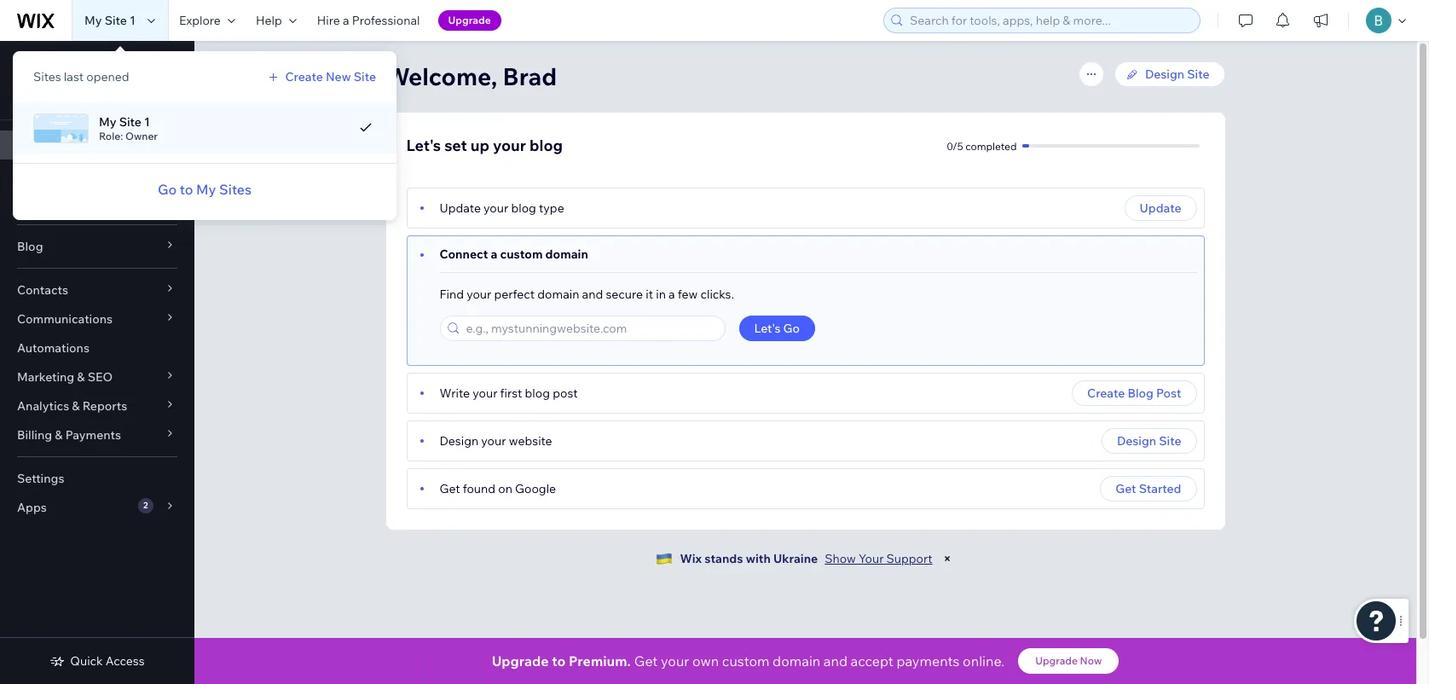 Task type: locate. For each thing, give the bounding box(es) containing it.
custom up perfect
[[500, 246, 543, 262]]

1 horizontal spatial 0/5 completed
[[947, 139, 1017, 152]]

in
[[656, 287, 666, 302]]

1 horizontal spatial to
[[552, 652, 566, 670]]

create left new at left
[[285, 69, 323, 84]]

0 horizontal spatial to
[[180, 181, 193, 198]]

up
[[67, 55, 82, 71], [471, 136, 490, 155]]

sites
[[33, 69, 61, 84], [219, 181, 252, 198]]

automations
[[17, 340, 89, 356]]

1 vertical spatial to
[[552, 652, 566, 670]]

and left secure
[[582, 287, 603, 302]]

my site 1 role: owner
[[99, 114, 158, 142]]

1 vertical spatial 0/5
[[947, 139, 963, 152]]

a for custom
[[491, 246, 498, 262]]

0 horizontal spatial and
[[582, 287, 603, 302]]

your inside sidebar element
[[84, 55, 110, 71]]

go inside the let's go button
[[783, 321, 800, 336]]

connect a custom domain
[[440, 246, 588, 262]]

1 vertical spatial set
[[444, 136, 467, 155]]

design site button
[[1102, 428, 1197, 454]]

access
[[106, 653, 145, 669]]

blog down my site 1
[[113, 55, 139, 71]]

& inside popup button
[[72, 398, 80, 414]]

1 horizontal spatial update
[[1140, 200, 1182, 216]]

set
[[47, 55, 64, 71], [444, 136, 467, 155]]

post
[[1157, 386, 1182, 401]]

1 vertical spatial domain
[[538, 287, 580, 302]]

& for marketing
[[77, 369, 85, 385]]

get found on google
[[440, 481, 556, 496]]

0 horizontal spatial 0/5
[[17, 92, 34, 105]]

your right "last"
[[84, 55, 110, 71]]

0 vertical spatial go
[[158, 181, 177, 198]]

2 horizontal spatial get
[[1116, 481, 1137, 496]]

1 vertical spatial go
[[783, 321, 800, 336]]

blog inside button
[[1128, 386, 1154, 401]]

my inside my site 1 role: owner
[[99, 114, 116, 129]]

1 vertical spatial design site
[[1117, 433, 1182, 449]]

1 vertical spatial 1
[[144, 114, 150, 129]]

0 vertical spatial a
[[343, 13, 349, 28]]

get for get found on google
[[440, 481, 460, 496]]

0 horizontal spatial 0/5 completed
[[17, 92, 87, 105]]

1 horizontal spatial blog
[[1128, 386, 1154, 401]]

& right billing
[[55, 427, 63, 443]]

post
[[553, 386, 578, 401]]

a right the hire
[[343, 13, 349, 28]]

get
[[440, 481, 460, 496], [1116, 481, 1137, 496], [634, 652, 658, 670]]

and left accept
[[824, 652, 848, 670]]

0 vertical spatial domain
[[545, 246, 588, 262]]

seo
[[88, 369, 113, 385]]

connect
[[440, 246, 488, 262]]

to inside go to my sites link
[[180, 181, 193, 198]]

2 vertical spatial a
[[669, 287, 675, 302]]

quick access button
[[50, 653, 145, 669]]

0/5 completed
[[17, 92, 87, 105], [947, 139, 1017, 152]]

upgrade left premium.
[[492, 652, 549, 670]]

domain for perfect
[[538, 287, 580, 302]]

completed
[[36, 92, 87, 105], [966, 139, 1017, 152]]

brad
[[503, 61, 557, 91]]

marketing & seo button
[[0, 362, 194, 391]]

get left started in the right of the page
[[1116, 481, 1137, 496]]

1 horizontal spatial completed
[[966, 139, 1017, 152]]

go
[[158, 181, 177, 198], [783, 321, 800, 336]]

0 vertical spatial &
[[77, 369, 85, 385]]

a right connect
[[491, 246, 498, 262]]

professional
[[352, 13, 420, 28]]

quick
[[70, 653, 103, 669]]

0 vertical spatial completed
[[36, 92, 87, 105]]

now
[[1080, 654, 1102, 667]]

0 horizontal spatial completed
[[36, 92, 87, 105]]

0 horizontal spatial sites
[[33, 69, 61, 84]]

& inside dropdown button
[[55, 427, 63, 443]]

0/5 inside sidebar element
[[17, 92, 34, 105]]

0 horizontal spatial get
[[440, 481, 460, 496]]

my
[[84, 13, 102, 28], [99, 114, 116, 129], [196, 181, 216, 198]]

your up update your blog type
[[493, 136, 526, 155]]

update for update
[[1140, 200, 1182, 216]]

1 horizontal spatial upgrade
[[492, 652, 549, 670]]

0 vertical spatial create
[[285, 69, 323, 84]]

upgrade for upgrade
[[448, 14, 491, 26]]

0 vertical spatial 0/5 completed
[[17, 92, 87, 105]]

0 vertical spatial set
[[47, 55, 64, 71]]

0 horizontal spatial a
[[343, 13, 349, 28]]

0 horizontal spatial custom
[[500, 246, 543, 262]]

1 left the "explore" at the left of page
[[130, 13, 136, 28]]

0 horizontal spatial 1
[[130, 13, 136, 28]]

blog left post
[[1128, 386, 1154, 401]]

1 horizontal spatial 1
[[144, 114, 150, 129]]

1 vertical spatial completed
[[966, 139, 1017, 152]]

0 horizontal spatial let's set up your blog
[[17, 55, 139, 71]]

2 vertical spatial &
[[55, 427, 63, 443]]

create blog post button
[[1072, 380, 1197, 406]]

site
[[105, 13, 127, 28], [1187, 67, 1210, 82], [354, 69, 376, 84], [119, 114, 142, 129], [1159, 433, 1182, 449]]

update for update your blog type
[[440, 200, 481, 216]]

0 horizontal spatial upgrade
[[448, 14, 491, 26]]

0 vertical spatial and
[[582, 287, 603, 302]]

a right "in"
[[669, 287, 675, 302]]

0 vertical spatial let's set up your blog
[[17, 55, 139, 71]]

create inside button
[[1087, 386, 1125, 401]]

set down welcome,
[[444, 136, 467, 155]]

1 vertical spatial create
[[1087, 386, 1125, 401]]

0 horizontal spatial create
[[285, 69, 323, 84]]

settings link
[[0, 464, 194, 493]]

1 vertical spatial let's
[[406, 136, 441, 155]]

set inside sidebar element
[[47, 55, 64, 71]]

0 vertical spatial up
[[67, 55, 82, 71]]

2 horizontal spatial let's
[[754, 321, 781, 336]]

let's inside sidebar element
[[17, 55, 44, 71]]

1 horizontal spatial a
[[491, 246, 498, 262]]

domain
[[545, 246, 588, 262], [538, 287, 580, 302], [773, 652, 821, 670]]

perfect
[[494, 287, 535, 302]]

help button
[[246, 0, 307, 41]]

0 horizontal spatial blog
[[17, 239, 43, 254]]

0 vertical spatial let's
[[17, 55, 44, 71]]

communications button
[[0, 304, 194, 333]]

upgrade inside "button"
[[1036, 654, 1078, 667]]

contacts button
[[0, 275, 194, 304]]

0 vertical spatial my
[[84, 13, 102, 28]]

blog inside popup button
[[17, 239, 43, 254]]

upgrade up the welcome, brad
[[448, 14, 491, 26]]

update
[[440, 200, 481, 216], [1140, 200, 1182, 216]]

let's set up your blog up update your blog type
[[406, 136, 563, 155]]

upgrade left the now
[[1036, 654, 1078, 667]]

1 inside my site 1 role: owner
[[144, 114, 150, 129]]

1
[[130, 13, 136, 28], [144, 114, 150, 129]]

upgrade
[[448, 14, 491, 26], [492, 652, 549, 670], [1036, 654, 1078, 667]]

up left opened
[[67, 55, 82, 71]]

domain left accept
[[773, 652, 821, 670]]

up up update your blog type
[[471, 136, 490, 155]]

to for go
[[180, 181, 193, 198]]

clicks.
[[701, 287, 734, 302]]

0 horizontal spatial let's
[[17, 55, 44, 71]]

0 vertical spatial 0/5
[[17, 92, 34, 105]]

go to my sites link
[[158, 179, 252, 200]]

0 vertical spatial 1
[[130, 13, 136, 28]]

1 horizontal spatial custom
[[722, 652, 770, 670]]

design
[[1145, 67, 1185, 82], [440, 433, 479, 449], [1117, 433, 1157, 449]]

get inside 'button'
[[1116, 481, 1137, 496]]

& inside "dropdown button"
[[77, 369, 85, 385]]

update inside button
[[1140, 200, 1182, 216]]

1 update from the left
[[440, 200, 481, 216]]

0 vertical spatial sites
[[33, 69, 61, 84]]

1 right role:
[[144, 114, 150, 129]]

let's inside button
[[754, 321, 781, 336]]

0 horizontal spatial up
[[67, 55, 82, 71]]

get left found
[[440, 481, 460, 496]]

your left website
[[481, 433, 506, 449]]

1 horizontal spatial let's
[[406, 136, 441, 155]]

sites last opened
[[33, 69, 129, 84]]

home
[[17, 166, 51, 182]]

1 horizontal spatial 0/5
[[947, 139, 963, 152]]

1 vertical spatial a
[[491, 246, 498, 262]]

blog up "type"
[[530, 136, 563, 155]]

0 horizontal spatial set
[[47, 55, 64, 71]]

1 vertical spatial and
[[824, 652, 848, 670]]

your left the own
[[661, 652, 689, 670]]

1 vertical spatial &
[[72, 398, 80, 414]]

found
[[463, 481, 496, 496]]

create for create blog post
[[1087, 386, 1125, 401]]

and
[[582, 287, 603, 302], [824, 652, 848, 670]]

1 vertical spatial 0/5 completed
[[947, 139, 1017, 152]]

upgrade button
[[438, 10, 501, 31]]

1 vertical spatial blog
[[1128, 386, 1154, 401]]

set left opened
[[47, 55, 64, 71]]

create
[[285, 69, 323, 84], [1087, 386, 1125, 401]]

0 horizontal spatial update
[[440, 200, 481, 216]]

new
[[326, 69, 351, 84]]

type
[[539, 200, 564, 216]]

let's set up your blog
[[17, 55, 139, 71], [406, 136, 563, 155]]

with
[[746, 551, 771, 566]]

domain up find your perfect domain and secure it in a few clicks. on the top of page
[[545, 246, 588, 262]]

& left reports
[[72, 398, 80, 414]]

create left post
[[1087, 386, 1125, 401]]

0 vertical spatial blog
[[17, 239, 43, 254]]

1 horizontal spatial create
[[1087, 386, 1125, 401]]

let's set up your blog down my site 1
[[17, 55, 139, 71]]

1 horizontal spatial let's set up your blog
[[406, 136, 563, 155]]

update button
[[1125, 195, 1197, 221]]

website
[[509, 433, 552, 449]]

2 vertical spatial domain
[[773, 652, 821, 670]]

blog
[[113, 55, 139, 71], [530, 136, 563, 155], [511, 200, 536, 216], [525, 386, 550, 401]]

blog up 'contacts'
[[17, 239, 43, 254]]

blog
[[17, 239, 43, 254], [1128, 386, 1154, 401]]

design site link
[[1115, 61, 1225, 87]]

online.
[[963, 652, 1005, 670]]

1 vertical spatial my
[[99, 114, 116, 129]]

2 update from the left
[[1140, 200, 1182, 216]]

let's set up your blog inside sidebar element
[[17, 55, 139, 71]]

your
[[84, 55, 110, 71], [493, 136, 526, 155], [484, 200, 509, 216], [467, 287, 492, 302], [473, 386, 498, 401], [481, 433, 506, 449], [661, 652, 689, 670]]

1 vertical spatial up
[[471, 136, 490, 155]]

upgrade to premium. get your own custom domain and accept payments online.
[[492, 652, 1005, 670]]

0 horizontal spatial go
[[158, 181, 177, 198]]

upgrade inside button
[[448, 14, 491, 26]]

custom right the own
[[722, 652, 770, 670]]

let's
[[17, 55, 44, 71], [406, 136, 441, 155], [754, 321, 781, 336]]

let's go
[[754, 321, 800, 336]]

2 horizontal spatial a
[[669, 287, 675, 302]]

wix stands with ukraine show your support
[[680, 551, 933, 566]]

0 vertical spatial to
[[180, 181, 193, 198]]

1 vertical spatial sites
[[219, 181, 252, 198]]

sidebar element
[[0, 41, 194, 684]]

&
[[77, 369, 85, 385], [72, 398, 80, 414], [55, 427, 63, 443]]

get right premium.
[[634, 652, 658, 670]]

billing
[[17, 427, 52, 443]]

a
[[343, 13, 349, 28], [491, 246, 498, 262], [669, 287, 675, 302]]

& left seo
[[77, 369, 85, 385]]

& for billing
[[55, 427, 63, 443]]

2 vertical spatial let's
[[754, 321, 781, 336]]

your up connect a custom domain
[[484, 200, 509, 216]]

1 horizontal spatial go
[[783, 321, 800, 336]]

blog right first
[[525, 386, 550, 401]]

domain right perfect
[[538, 287, 580, 302]]

1 vertical spatial custom
[[722, 652, 770, 670]]

2 horizontal spatial upgrade
[[1036, 654, 1078, 667]]



Task type: describe. For each thing, give the bounding box(es) containing it.
show your support button
[[825, 551, 933, 566]]

analytics
[[17, 398, 69, 414]]

wix
[[680, 551, 702, 566]]

settings
[[17, 471, 64, 486]]

marketing & seo
[[17, 369, 113, 385]]

home link
[[0, 159, 194, 188]]

go inside go to my sites link
[[158, 181, 177, 198]]

upgrade now button
[[1019, 648, 1119, 674]]

explore
[[179, 13, 221, 28]]

on
[[498, 481, 513, 496]]

show
[[825, 551, 856, 566]]

completed inside sidebar element
[[36, 92, 87, 105]]

site inside my site 1 role: owner
[[119, 114, 142, 129]]

my site 1
[[84, 13, 136, 28]]

to for upgrade
[[552, 652, 566, 670]]

welcome, brad
[[386, 61, 557, 91]]

automations link
[[0, 333, 194, 362]]

blog button
[[0, 232, 194, 261]]

premium.
[[569, 652, 631, 670]]

design inside button
[[1117, 433, 1157, 449]]

domain for custom
[[545, 246, 588, 262]]

few
[[678, 287, 698, 302]]

owner
[[125, 129, 158, 142]]

setup
[[17, 137, 51, 153]]

2 vertical spatial my
[[196, 181, 216, 198]]

quick access
[[70, 653, 145, 669]]

contacts
[[17, 282, 68, 298]]

setup link
[[0, 130, 194, 159]]

communications
[[17, 311, 113, 327]]

first
[[500, 386, 522, 401]]

upgrade for upgrade now
[[1036, 654, 1078, 667]]

help
[[256, 13, 282, 28]]

get started button
[[1101, 476, 1197, 502]]

design your website
[[440, 433, 552, 449]]

1 horizontal spatial set
[[444, 136, 467, 155]]

hire a professional
[[317, 13, 420, 28]]

site inside button
[[1159, 433, 1182, 449]]

Search for tools, apps, help & more... field
[[905, 9, 1195, 32]]

1 horizontal spatial up
[[471, 136, 490, 155]]

hire
[[317, 13, 340, 28]]

it
[[646, 287, 653, 302]]

update your blog type
[[440, 200, 564, 216]]

1 for my site 1
[[130, 13, 136, 28]]

create for create new site
[[285, 69, 323, 84]]

accept
[[851, 652, 894, 670]]

e.g., mystunningwebsite.com field
[[461, 316, 719, 340]]

role:
[[99, 129, 123, 142]]

your
[[859, 551, 884, 566]]

your left first
[[473, 386, 498, 401]]

a for professional
[[343, 13, 349, 28]]

0 vertical spatial design site
[[1145, 67, 1210, 82]]

1 horizontal spatial and
[[824, 652, 848, 670]]

upgrade for upgrade to premium. get your own custom domain and accept payments online.
[[492, 652, 549, 670]]

design site inside button
[[1117, 433, 1182, 449]]

payments
[[65, 427, 121, 443]]

up inside sidebar element
[[67, 55, 82, 71]]

1 horizontal spatial sites
[[219, 181, 252, 198]]

secure
[[606, 287, 643, 302]]

1 horizontal spatial get
[[634, 652, 658, 670]]

analytics & reports
[[17, 398, 127, 414]]

upgrade now
[[1036, 654, 1102, 667]]

last
[[64, 69, 84, 84]]

get started
[[1116, 481, 1182, 496]]

0/5 completed inside sidebar element
[[17, 92, 87, 105]]

billing & payments
[[17, 427, 121, 443]]

write your first blog post
[[440, 386, 578, 401]]

stands
[[705, 551, 743, 566]]

started
[[1139, 481, 1182, 496]]

blog left "type"
[[511, 200, 536, 216]]

opened
[[86, 69, 129, 84]]

own
[[692, 652, 719, 670]]

hire a professional link
[[307, 0, 430, 41]]

your right find
[[467, 287, 492, 302]]

create new site button
[[265, 69, 376, 84]]

analytics & reports button
[[0, 391, 194, 420]]

write
[[440, 386, 470, 401]]

my for my site 1 role: owner
[[99, 114, 116, 129]]

support
[[887, 551, 933, 566]]

get for get started
[[1116, 481, 1137, 496]]

ukraine
[[774, 551, 818, 566]]

1 for my site 1 role: owner
[[144, 114, 150, 129]]

my for my site 1
[[84, 13, 102, 28]]

marketing
[[17, 369, 74, 385]]

find
[[440, 287, 464, 302]]

go to my sites
[[158, 181, 252, 198]]

welcome,
[[386, 61, 497, 91]]

create blog post
[[1087, 386, 1182, 401]]

billing & payments button
[[0, 420, 194, 449]]

apps
[[17, 500, 47, 515]]

payments
[[897, 652, 960, 670]]

find your perfect domain and secure it in a few clicks.
[[440, 287, 734, 302]]

2
[[143, 500, 148, 511]]

reports
[[82, 398, 127, 414]]

let's go button
[[739, 316, 815, 341]]

1 vertical spatial let's set up your blog
[[406, 136, 563, 155]]

create new site
[[285, 69, 376, 84]]

& for analytics
[[72, 398, 80, 414]]

0 vertical spatial custom
[[500, 246, 543, 262]]

blog inside sidebar element
[[113, 55, 139, 71]]



Task type: vqa. For each thing, say whether or not it's contained in the screenshot.


